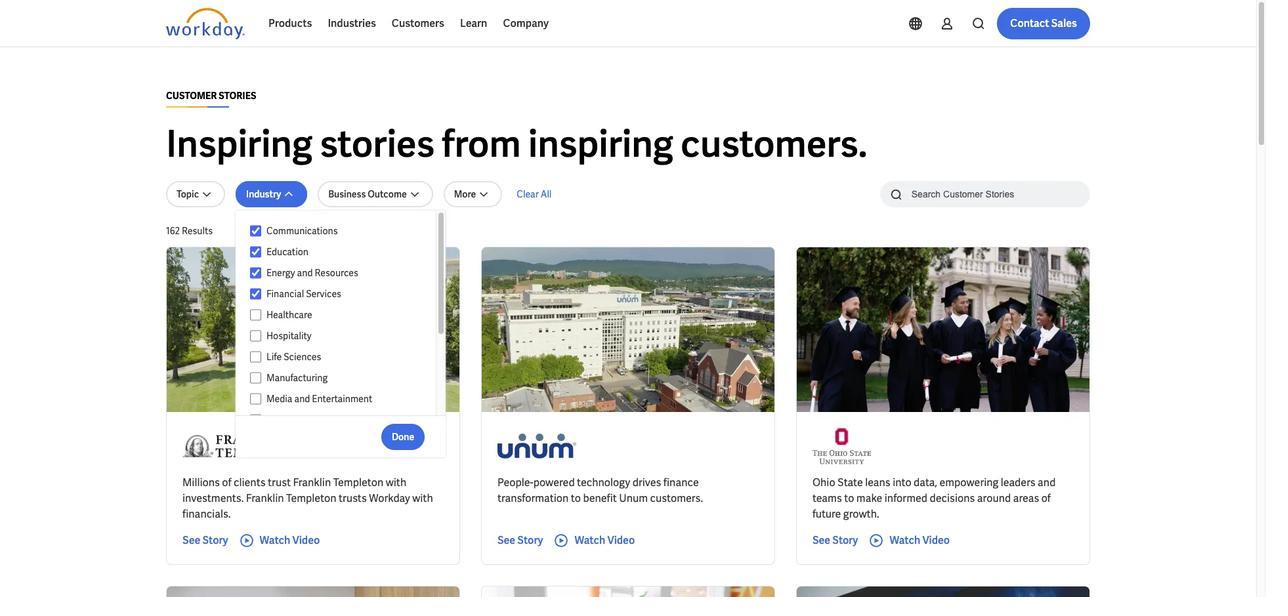 Task type: vqa. For each thing, say whether or not it's contained in the screenshot.
Read Datasheet link
no



Task type: describe. For each thing, give the bounding box(es) containing it.
to inside "people-powered technology drives finance transformation to benefit unum customers."
[[571, 492, 581, 505]]

manufacturing
[[266, 372, 328, 384]]

millions of clients trust franklin templeton with investments. franklin templeton trusts workday with financials.
[[182, 476, 433, 521]]

sales
[[1051, 16, 1077, 30]]

contact sales link
[[997, 8, 1090, 39]]

watch video for drives
[[575, 534, 635, 547]]

make
[[856, 492, 882, 505]]

media and entertainment link
[[261, 391, 423, 407]]

and inside 'ohio state leans into data, empowering leaders and teams to make informed decisions around areas of future growth.'
[[1038, 476, 1056, 490]]

industry
[[246, 188, 281, 200]]

outcome
[[368, 188, 407, 200]]

industry button
[[236, 181, 307, 207]]

products button
[[261, 8, 320, 39]]

inspiring
[[166, 120, 312, 168]]

unum
[[619, 492, 648, 505]]

financial services link
[[261, 286, 423, 302]]

trust
[[268, 476, 291, 490]]

growth.
[[843, 507, 879, 521]]

workday
[[369, 492, 410, 505]]

162
[[166, 225, 180, 237]]

and for entertainment
[[294, 393, 310, 405]]

inspiring stories from inspiring customers.
[[166, 120, 867, 168]]

story for ohio state leans into data, empowering leaders and teams to make informed decisions around areas of future growth.
[[832, 534, 858, 547]]

story for people-powered technology drives finance transformation to benefit unum customers.
[[517, 534, 543, 547]]

transformation
[[497, 492, 569, 505]]

manufacturing link
[[261, 370, 423, 386]]

watch video for into
[[890, 534, 950, 547]]

financials.
[[182, 507, 231, 521]]

learn
[[460, 16, 487, 30]]

1 horizontal spatial franklin
[[293, 476, 331, 490]]

leaders
[[1001, 476, 1036, 490]]

teams
[[812, 492, 842, 505]]

ohio
[[812, 476, 835, 490]]

contact
[[1010, 16, 1049, 30]]

life sciences link
[[261, 349, 423, 365]]

franklin templeton companies, llc image
[[182, 428, 298, 465]]

watch video for trust
[[260, 534, 320, 547]]

future
[[812, 507, 841, 521]]

1 vertical spatial with
[[412, 492, 433, 505]]

watch video link for clients
[[239, 533, 320, 549]]

entertainment
[[312, 393, 372, 405]]

story for millions of clients trust franklin templeton with investments. franklin templeton trusts workday with financials.
[[202, 534, 228, 547]]

business
[[328, 188, 366, 200]]

clear all
[[517, 188, 552, 200]]

1 vertical spatial templeton
[[286, 492, 336, 505]]

finance
[[663, 476, 699, 490]]

from
[[442, 120, 521, 168]]

of inside millions of clients trust franklin templeton with investments. franklin templeton trusts workday with financials.
[[222, 476, 231, 490]]

company
[[503, 16, 549, 30]]

done button
[[381, 424, 425, 450]]

energy and resources
[[266, 267, 358, 279]]

hospitality link
[[261, 328, 423, 344]]

0 vertical spatial customers.
[[681, 120, 867, 168]]

company button
[[495, 8, 557, 39]]

customers
[[392, 16, 444, 30]]

people-powered technology drives finance transformation to benefit unum customers.
[[497, 476, 703, 505]]

see story for ohio state leans into data, empowering leaders and teams to make informed decisions around areas of future growth.
[[812, 534, 858, 547]]

watch for leans
[[890, 534, 920, 547]]

education link
[[261, 244, 423, 260]]

data,
[[914, 476, 937, 490]]

technology
[[577, 476, 630, 490]]

hospitality
[[266, 330, 311, 342]]

contact sales
[[1010, 16, 1077, 30]]

financial services
[[266, 288, 341, 300]]



Task type: locate. For each thing, give the bounding box(es) containing it.
1 horizontal spatial see story link
[[497, 533, 543, 549]]

stories
[[219, 90, 256, 102]]

see story link down future
[[812, 533, 858, 549]]

see down financials.
[[182, 534, 200, 547]]

communications link
[[261, 223, 423, 239]]

1 horizontal spatial see story
[[497, 534, 543, 547]]

see down future
[[812, 534, 830, 547]]

1 see from the left
[[182, 534, 200, 547]]

to down state
[[844, 492, 854, 505]]

people-
[[497, 476, 533, 490]]

video down 'ohio state leans into data, empowering leaders and teams to make informed decisions around areas of future growth.'
[[922, 534, 950, 547]]

of right areas
[[1041, 492, 1051, 505]]

1 horizontal spatial with
[[412, 492, 433, 505]]

story down growth. at the bottom right
[[832, 534, 858, 547]]

sciences
[[284, 351, 321, 363]]

see story down financials.
[[182, 534, 228, 547]]

2 see story link from the left
[[497, 533, 543, 549]]

1 see story from the left
[[182, 534, 228, 547]]

media and entertainment
[[266, 393, 372, 405]]

see story link down the transformation
[[497, 533, 543, 549]]

2 horizontal spatial watch video
[[890, 534, 950, 547]]

with right workday
[[412, 492, 433, 505]]

3 watch from the left
[[890, 534, 920, 547]]

energy
[[266, 267, 295, 279]]

1 vertical spatial of
[[1041, 492, 1051, 505]]

benefit
[[583, 492, 617, 505]]

media
[[266, 393, 292, 405]]

and
[[297, 267, 313, 279], [294, 393, 310, 405], [1038, 476, 1056, 490]]

inspiring
[[528, 120, 673, 168]]

0 vertical spatial and
[[297, 267, 313, 279]]

franklin down trust
[[246, 492, 284, 505]]

see story down future
[[812, 534, 858, 547]]

0 horizontal spatial with
[[386, 476, 406, 490]]

3 see from the left
[[812, 534, 830, 547]]

products
[[268, 16, 312, 30]]

and up financial services
[[297, 267, 313, 279]]

of up investments.
[[222, 476, 231, 490]]

1 horizontal spatial of
[[1041, 492, 1051, 505]]

3 watch video from the left
[[890, 534, 950, 547]]

see story link for people-powered technology drives finance transformation to benefit unum customers.
[[497, 533, 543, 549]]

watch video link down benefit
[[554, 533, 635, 549]]

watch down benefit
[[575, 534, 605, 547]]

see story down the transformation
[[497, 534, 543, 547]]

video down unum
[[607, 534, 635, 547]]

0 horizontal spatial watch
[[260, 534, 290, 547]]

0 horizontal spatial see
[[182, 534, 200, 547]]

see down the transformation
[[497, 534, 515, 547]]

customers button
[[384, 8, 452, 39]]

see story link down financials.
[[182, 533, 228, 549]]

watch video link
[[239, 533, 320, 549], [554, 533, 635, 549], [869, 533, 950, 549]]

0 horizontal spatial watch video link
[[239, 533, 320, 549]]

decisions
[[930, 492, 975, 505]]

watch for clients
[[260, 534, 290, 547]]

trusts
[[339, 492, 367, 505]]

life sciences
[[266, 351, 321, 363]]

watch video link down millions of clients trust franklin templeton with investments. franklin templeton trusts workday with financials.
[[239, 533, 320, 549]]

communications
[[266, 225, 338, 237]]

and inside energy and resources link
[[297, 267, 313, 279]]

watch video link for technology
[[554, 533, 635, 549]]

templeton
[[333, 476, 383, 490], [286, 492, 336, 505]]

business outcome
[[328, 188, 407, 200]]

healthcare
[[266, 309, 312, 321]]

story down the transformation
[[517, 534, 543, 547]]

1 horizontal spatial watch
[[575, 534, 605, 547]]

watch video link down informed
[[869, 533, 950, 549]]

education
[[266, 246, 308, 258]]

2 horizontal spatial watch video link
[[869, 533, 950, 549]]

energy and resources link
[[261, 265, 423, 281]]

0 horizontal spatial to
[[571, 492, 581, 505]]

1 horizontal spatial watch video link
[[554, 533, 635, 549]]

1 to from the left
[[571, 492, 581, 505]]

see
[[182, 534, 200, 547], [497, 534, 515, 547], [812, 534, 830, 547]]

watch video
[[260, 534, 320, 547], [575, 534, 635, 547], [890, 534, 950, 547]]

millions
[[182, 476, 220, 490]]

2 video from the left
[[607, 534, 635, 547]]

0 horizontal spatial video
[[292, 534, 320, 547]]

1 watch video from the left
[[260, 534, 320, 547]]

0 horizontal spatial franklin
[[246, 492, 284, 505]]

0 horizontal spatial see story link
[[182, 533, 228, 549]]

with
[[386, 476, 406, 490], [412, 492, 433, 505]]

1 see story link from the left
[[182, 533, 228, 549]]

customer
[[166, 90, 217, 102]]

go to the homepage image
[[166, 8, 245, 39]]

1 horizontal spatial to
[[844, 492, 854, 505]]

2 see from the left
[[497, 534, 515, 547]]

topic button
[[166, 181, 225, 207]]

1 video from the left
[[292, 534, 320, 547]]

and inside media and entertainment link
[[294, 393, 310, 405]]

2 watch from the left
[[575, 534, 605, 547]]

drives
[[632, 476, 661, 490]]

around
[[977, 492, 1011, 505]]

watch for technology
[[575, 534, 605, 547]]

1 horizontal spatial story
[[517, 534, 543, 547]]

nonprofit link
[[261, 412, 423, 428]]

templeton down trust
[[286, 492, 336, 505]]

all
[[541, 188, 552, 200]]

to left benefit
[[571, 492, 581, 505]]

see story for millions of clients trust franklin templeton with investments. franklin templeton trusts workday with financials.
[[182, 534, 228, 547]]

0 vertical spatial franklin
[[293, 476, 331, 490]]

2 watch video link from the left
[[554, 533, 635, 549]]

2 vertical spatial and
[[1038, 476, 1056, 490]]

and down manufacturing at left
[[294, 393, 310, 405]]

and for resources
[[297, 267, 313, 279]]

topic
[[177, 188, 199, 200]]

healthcare link
[[261, 307, 423, 323]]

None checkbox
[[250, 246, 261, 258], [250, 351, 261, 363], [250, 372, 261, 384], [250, 414, 261, 426], [250, 246, 261, 258], [250, 351, 261, 363], [250, 372, 261, 384], [250, 414, 261, 426]]

2 horizontal spatial story
[[832, 534, 858, 547]]

2 horizontal spatial watch
[[890, 534, 920, 547]]

see for ohio state leans into data, empowering leaders and teams to make informed decisions around areas of future growth.
[[812, 534, 830, 547]]

areas
[[1013, 492, 1039, 505]]

2 story from the left
[[517, 534, 543, 547]]

of inside 'ohio state leans into data, empowering leaders and teams to make informed decisions around areas of future growth.'
[[1041, 492, 1051, 505]]

empowering
[[939, 476, 999, 490]]

see story link for ohio state leans into data, empowering leaders and teams to make informed decisions around areas of future growth.
[[812, 533, 858, 549]]

watch video link for leans
[[869, 533, 950, 549]]

1 horizontal spatial watch video
[[575, 534, 635, 547]]

see story for people-powered technology drives finance transformation to benefit unum customers.
[[497, 534, 543, 547]]

2 see story from the left
[[497, 534, 543, 547]]

video for drives
[[607, 534, 635, 547]]

clients
[[234, 476, 266, 490]]

industries
[[328, 16, 376, 30]]

1 vertical spatial franklin
[[246, 492, 284, 505]]

0 horizontal spatial watch video
[[260, 534, 320, 547]]

franklin
[[293, 476, 331, 490], [246, 492, 284, 505]]

clear
[[517, 188, 539, 200]]

1 horizontal spatial see
[[497, 534, 515, 547]]

3 watch video link from the left
[[869, 533, 950, 549]]

into
[[893, 476, 911, 490]]

Search Customer Stories text field
[[904, 182, 1065, 205]]

video for into
[[922, 534, 950, 547]]

done
[[392, 431, 414, 443]]

learn button
[[452, 8, 495, 39]]

2 to from the left
[[844, 492, 854, 505]]

templeton up the trusts
[[333, 476, 383, 490]]

nonprofit
[[266, 414, 307, 426]]

2 horizontal spatial video
[[922, 534, 950, 547]]

3 video from the left
[[922, 534, 950, 547]]

life
[[266, 351, 282, 363]]

0 vertical spatial of
[[222, 476, 231, 490]]

franklin right trust
[[293, 476, 331, 490]]

0 vertical spatial with
[[386, 476, 406, 490]]

watch video down benefit
[[575, 534, 635, 547]]

162 results
[[166, 225, 213, 237]]

leans
[[865, 476, 890, 490]]

see story link for millions of clients trust franklin templeton with investments. franklin templeton trusts workday with financials.
[[182, 533, 228, 549]]

more button
[[443, 181, 502, 207]]

1 vertical spatial and
[[294, 393, 310, 405]]

customers. inside "people-powered technology drives finance transformation to benefit unum customers."
[[650, 492, 703, 505]]

business outcome button
[[318, 181, 433, 207]]

investments.
[[182, 492, 244, 505]]

2 horizontal spatial see
[[812, 534, 830, 547]]

1 horizontal spatial video
[[607, 534, 635, 547]]

to inside 'ohio state leans into data, empowering leaders and teams to make informed decisions around areas of future growth.'
[[844, 492, 854, 505]]

resources
[[315, 267, 358, 279]]

stories
[[320, 120, 435, 168]]

of
[[222, 476, 231, 490], [1041, 492, 1051, 505]]

3 story from the left
[[832, 534, 858, 547]]

services
[[306, 288, 341, 300]]

watch video down millions of clients trust franklin templeton with investments. franklin templeton trusts workday with financials.
[[260, 534, 320, 547]]

informed
[[885, 492, 927, 505]]

watch down millions of clients trust franklin templeton with investments. franklin templeton trusts workday with financials.
[[260, 534, 290, 547]]

watch down informed
[[890, 534, 920, 547]]

video down millions of clients trust franklin templeton with investments. franklin templeton trusts workday with financials.
[[292, 534, 320, 547]]

watch video down informed
[[890, 534, 950, 547]]

ohio state leans into data, empowering leaders and teams to make informed decisions around areas of future growth.
[[812, 476, 1056, 521]]

1 watch from the left
[[260, 534, 290, 547]]

industries button
[[320, 8, 384, 39]]

powered
[[533, 476, 575, 490]]

results
[[182, 225, 213, 237]]

story down financials.
[[202, 534, 228, 547]]

0 horizontal spatial story
[[202, 534, 228, 547]]

1 vertical spatial customers.
[[650, 492, 703, 505]]

the ohio state university image
[[812, 428, 871, 465]]

clear all button
[[513, 181, 556, 207]]

0 vertical spatial templeton
[[333, 476, 383, 490]]

watch
[[260, 534, 290, 547], [575, 534, 605, 547], [890, 534, 920, 547]]

2 horizontal spatial see story link
[[812, 533, 858, 549]]

more
[[454, 188, 476, 200]]

3 see story link from the left
[[812, 533, 858, 549]]

story
[[202, 534, 228, 547], [517, 534, 543, 547], [832, 534, 858, 547]]

0 horizontal spatial see story
[[182, 534, 228, 547]]

0 horizontal spatial of
[[222, 476, 231, 490]]

see for millions of clients trust franklin templeton with investments. franklin templeton trusts workday with financials.
[[182, 534, 200, 547]]

1 story from the left
[[202, 534, 228, 547]]

2 watch video from the left
[[575, 534, 635, 547]]

None checkbox
[[250, 225, 261, 237], [250, 267, 261, 279], [250, 288, 261, 300], [250, 309, 261, 321], [250, 330, 261, 342], [250, 393, 261, 405], [250, 225, 261, 237], [250, 267, 261, 279], [250, 288, 261, 300], [250, 309, 261, 321], [250, 330, 261, 342], [250, 393, 261, 405]]

video for trust
[[292, 534, 320, 547]]

see for people-powered technology drives finance transformation to benefit unum customers.
[[497, 534, 515, 547]]

3 see story from the left
[[812, 534, 858, 547]]

2 horizontal spatial see story
[[812, 534, 858, 547]]

financial
[[266, 288, 304, 300]]

and up areas
[[1038, 476, 1056, 490]]

1 watch video link from the left
[[239, 533, 320, 549]]

customer stories
[[166, 90, 256, 102]]

state
[[838, 476, 863, 490]]

with up workday
[[386, 476, 406, 490]]

unum image
[[497, 428, 576, 465]]



